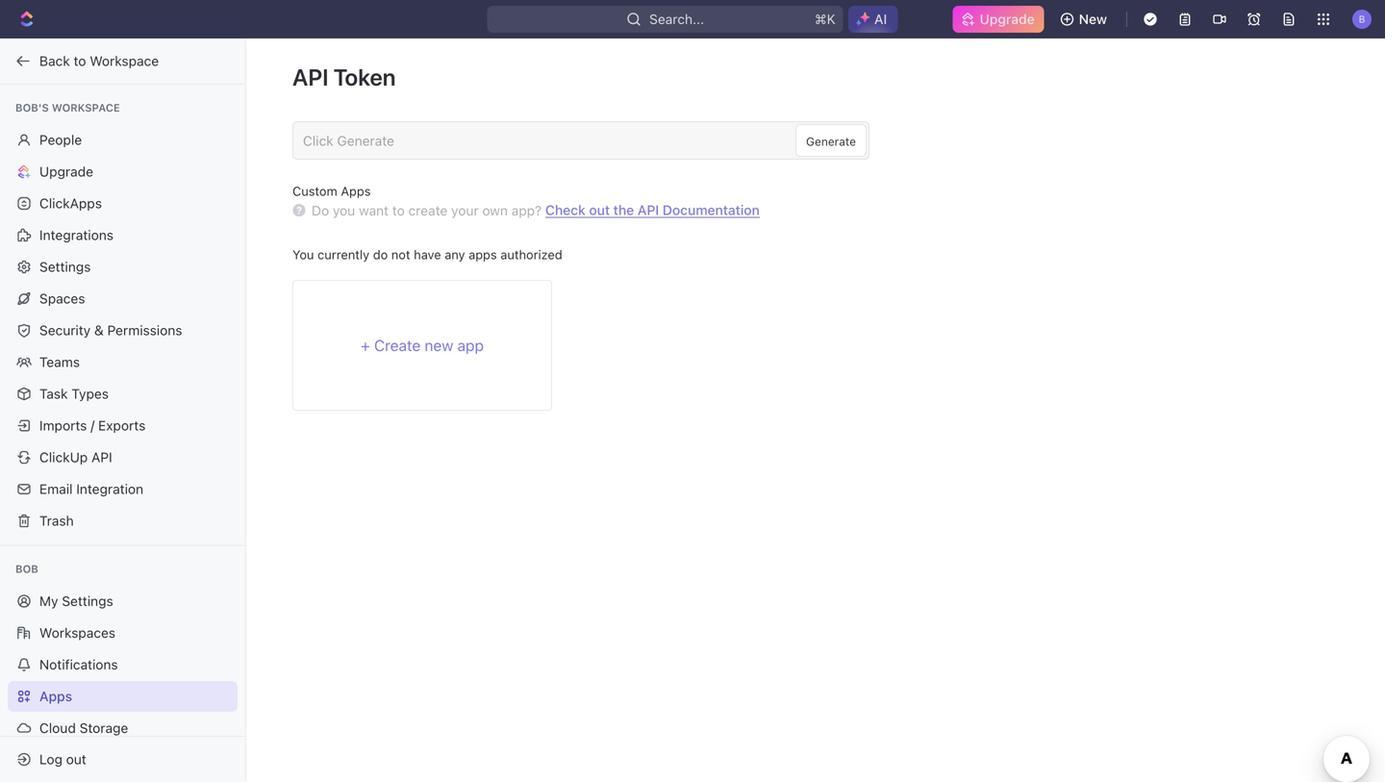 Task type: describe. For each thing, give the bounding box(es) containing it.
to inside 'do you want to create your own app? check out the api documentation'
[[393, 203, 405, 218]]

/
[[91, 418, 95, 434]]

workspaces
[[39, 625, 116, 641]]

app?
[[512, 203, 542, 218]]

ai button
[[849, 6, 898, 33]]

my settings link
[[8, 586, 238, 617]]

spaces link
[[8, 283, 238, 314]]

back to workspace button
[[8, 46, 228, 77]]

notifications link
[[8, 650, 238, 680]]

api inside 'do you want to create your own app? check out the api documentation'
[[638, 202, 659, 218]]

settings link
[[8, 252, 238, 282]]

out inside button
[[66, 752, 86, 768]]

upgrade for top upgrade link
[[980, 11, 1035, 27]]

create
[[374, 336, 421, 355]]

new
[[425, 336, 454, 355]]

imports / exports link
[[8, 410, 238, 441]]

⌘k
[[815, 11, 836, 27]]

check out the api documentation link
[[546, 202, 760, 218]]

do
[[373, 247, 388, 262]]

back to workspace
[[39, 53, 159, 69]]

trash link
[[8, 506, 238, 537]]

currently
[[318, 247, 370, 262]]

custom
[[293, 184, 338, 198]]

any
[[445, 247, 465, 262]]

search...
[[650, 11, 705, 27]]

clickup
[[39, 449, 88, 465]]

log out button
[[8, 744, 229, 775]]

security & permissions link
[[8, 315, 238, 346]]

security & permissions
[[39, 322, 182, 338]]

1 vertical spatial workspace
[[52, 102, 120, 114]]

email integration
[[39, 481, 144, 497]]

own
[[483, 203, 508, 218]]

0 horizontal spatial upgrade link
[[8, 156, 238, 187]]

settings inside settings link
[[39, 259, 91, 275]]

your
[[452, 203, 479, 218]]

log
[[39, 752, 63, 768]]

security
[[39, 322, 91, 338]]

integrations
[[39, 227, 114, 243]]

new button
[[1053, 4, 1119, 35]]

+ create new app
[[361, 336, 484, 355]]

want
[[359, 203, 389, 218]]

create
[[409, 203, 448, 218]]

exports
[[98, 418, 146, 434]]

log out
[[39, 752, 86, 768]]

cloud storage link
[[8, 713, 238, 744]]

cloud
[[39, 720, 76, 736]]

out inside 'do you want to create your own app? check out the api documentation'
[[589, 202, 610, 218]]

1 horizontal spatial api
[[293, 64, 329, 90]]

task
[[39, 386, 68, 402]]

clickapps link
[[8, 188, 238, 219]]

do
[[312, 203, 329, 218]]

0 vertical spatial upgrade link
[[953, 6, 1045, 33]]



Task type: locate. For each thing, give the bounding box(es) containing it.
authorized
[[501, 247, 563, 262]]

people link
[[8, 125, 238, 155]]

imports
[[39, 418, 87, 434]]

Click Generate text field
[[303, 133, 791, 148]]

1 horizontal spatial out
[[589, 202, 610, 218]]

upgrade left new button
[[980, 11, 1035, 27]]

permissions
[[107, 322, 182, 338]]

integration
[[76, 481, 144, 497]]

my
[[39, 593, 58, 609]]

1 vertical spatial settings
[[62, 593, 113, 609]]

workspaces link
[[8, 618, 238, 649]]

0 vertical spatial out
[[589, 202, 610, 218]]

0 horizontal spatial apps
[[39, 689, 72, 705]]

apps link
[[8, 681, 238, 712]]

to
[[74, 53, 86, 69], [393, 203, 405, 218]]

api right the
[[638, 202, 659, 218]]

out left the
[[589, 202, 610, 218]]

people
[[39, 132, 82, 148]]

1 horizontal spatial apps
[[341, 184, 371, 198]]

to inside button
[[74, 53, 86, 69]]

+
[[361, 336, 370, 355]]

0 vertical spatial api
[[293, 64, 329, 90]]

you currently do not have any apps authorized
[[293, 247, 563, 262]]

api
[[293, 64, 329, 90], [638, 202, 659, 218], [91, 449, 112, 465]]

api up integration
[[91, 449, 112, 465]]

upgrade link down the 'people' link
[[8, 156, 238, 187]]

apps
[[469, 247, 497, 262]]

to right want
[[393, 203, 405, 218]]

settings
[[39, 259, 91, 275], [62, 593, 113, 609]]

check
[[546, 202, 586, 218]]

spaces
[[39, 291, 85, 307]]

teams link
[[8, 347, 238, 378]]

you
[[293, 247, 314, 262]]

generate
[[807, 135, 857, 148]]

api left token
[[293, 64, 329, 90]]

types
[[71, 386, 109, 402]]

apps up you
[[341, 184, 371, 198]]

custom apps
[[293, 184, 371, 198]]

1 vertical spatial apps
[[39, 689, 72, 705]]

1 vertical spatial to
[[393, 203, 405, 218]]

upgrade
[[980, 11, 1035, 27], [39, 164, 93, 180]]

trash
[[39, 513, 74, 529]]

api token
[[293, 64, 396, 90]]

b button
[[1347, 4, 1378, 35]]

1 horizontal spatial to
[[393, 203, 405, 218]]

documentation
[[663, 202, 760, 218]]

0 vertical spatial apps
[[341, 184, 371, 198]]

teams
[[39, 354, 80, 370]]

upgrade up clickapps
[[39, 164, 93, 180]]

2 horizontal spatial api
[[638, 202, 659, 218]]

upgrade link
[[953, 6, 1045, 33], [8, 156, 238, 187]]

generate button
[[796, 124, 867, 157]]

1 horizontal spatial upgrade
[[980, 11, 1035, 27]]

upgrade for left upgrade link
[[39, 164, 93, 180]]

0 vertical spatial to
[[74, 53, 86, 69]]

the
[[614, 202, 634, 218]]

settings inside my settings link
[[62, 593, 113, 609]]

1 vertical spatial upgrade
[[39, 164, 93, 180]]

workspace right back
[[90, 53, 159, 69]]

to right back
[[74, 53, 86, 69]]

back
[[39, 53, 70, 69]]

storage
[[80, 720, 128, 736]]

bob's
[[15, 102, 49, 114]]

clickup api
[[39, 449, 112, 465]]

out right log at the left of the page
[[66, 752, 86, 768]]

my settings
[[39, 593, 113, 609]]

ai
[[875, 11, 888, 27]]

1 vertical spatial out
[[66, 752, 86, 768]]

0 horizontal spatial api
[[91, 449, 112, 465]]

apps
[[341, 184, 371, 198], [39, 689, 72, 705]]

new
[[1080, 11, 1108, 27]]

bob
[[15, 563, 38, 576]]

integrations link
[[8, 220, 238, 251]]

settings up "workspaces"
[[62, 593, 113, 609]]

0 horizontal spatial out
[[66, 752, 86, 768]]

apps up cloud
[[39, 689, 72, 705]]

upgrade link left new button
[[953, 6, 1045, 33]]

0 vertical spatial settings
[[39, 259, 91, 275]]

workspace inside button
[[90, 53, 159, 69]]

task types link
[[8, 379, 238, 410]]

cloud storage
[[39, 720, 128, 736]]

&
[[94, 322, 104, 338]]

1 vertical spatial upgrade link
[[8, 156, 238, 187]]

workspace up people
[[52, 102, 120, 114]]

have
[[414, 247, 441, 262]]

settings up the spaces
[[39, 259, 91, 275]]

0 vertical spatial workspace
[[90, 53, 159, 69]]

workspace
[[90, 53, 159, 69], [52, 102, 120, 114]]

token
[[334, 64, 396, 90]]

imports / exports
[[39, 418, 146, 434]]

0 vertical spatial upgrade
[[980, 11, 1035, 27]]

email integration link
[[8, 474, 238, 505]]

app
[[458, 336, 484, 355]]

you
[[333, 203, 355, 218]]

out
[[589, 202, 610, 218], [66, 752, 86, 768]]

clickup api link
[[8, 442, 238, 473]]

not
[[392, 247, 411, 262]]

email
[[39, 481, 73, 497]]

notifications
[[39, 657, 118, 673]]

do you want to create your own app? check out the api documentation
[[312, 202, 760, 218]]

b
[[1360, 13, 1366, 24]]

1 vertical spatial api
[[638, 202, 659, 218]]

2 vertical spatial api
[[91, 449, 112, 465]]

bob's workspace
[[15, 102, 120, 114]]

1 horizontal spatial upgrade link
[[953, 6, 1045, 33]]

0 horizontal spatial upgrade
[[39, 164, 93, 180]]

0 horizontal spatial to
[[74, 53, 86, 69]]

clickapps
[[39, 195, 102, 211]]

task types
[[39, 386, 109, 402]]



Task type: vqa. For each thing, say whether or not it's contained in the screenshot.
Log out
yes



